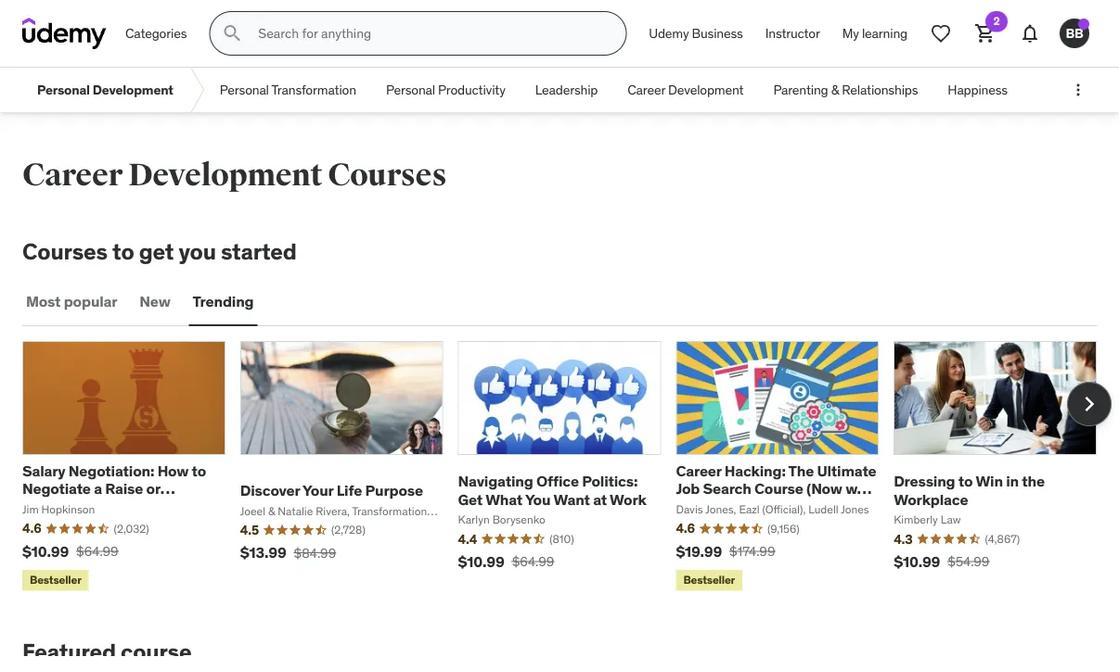 Task type: locate. For each thing, give the bounding box(es) containing it.
purpose
[[365, 481, 423, 500]]

search
[[703, 480, 751, 499]]

0 horizontal spatial career
[[22, 156, 123, 194]]

development up 'you'
[[128, 156, 322, 194]]

personal right arrow pointing to subcategory menu links icon
[[220, 81, 269, 98]]

want
[[553, 490, 590, 509]]

personal development link
[[22, 68, 188, 112]]

w/
[[846, 480, 865, 499]]

2 horizontal spatial to
[[959, 472, 973, 491]]

dressing
[[894, 472, 955, 491]]

leadership
[[535, 81, 598, 98]]

you
[[525, 490, 551, 509]]

submit search image
[[221, 22, 243, 45]]

the
[[1022, 472, 1045, 491]]

politics:
[[582, 472, 638, 491]]

to for courses
[[112, 238, 134, 265]]

happiness
[[948, 81, 1008, 98]]

most
[[26, 293, 61, 312]]

in
[[1006, 472, 1019, 491]]

0 vertical spatial career
[[628, 81, 665, 98]]

personal down search for anything text field
[[386, 81, 435, 98]]

to left get
[[112, 238, 134, 265]]

leadership link
[[520, 68, 613, 112]]

1 vertical spatial courses
[[22, 238, 108, 265]]

to inside dressing to win in the workplace
[[959, 472, 973, 491]]

you have alerts image
[[1078, 19, 1090, 30]]

more subcategory menu links image
[[1069, 81, 1088, 99]]

shopping cart with 2 items image
[[974, 22, 997, 45]]

2 horizontal spatial personal
[[386, 81, 435, 98]]

personal productivity
[[386, 81, 506, 98]]

2 personal from the left
[[220, 81, 269, 98]]

1 personal from the left
[[37, 81, 90, 98]]

to right how
[[192, 462, 206, 481]]

2
[[993, 14, 1000, 28]]

career
[[628, 81, 665, 98], [22, 156, 123, 194], [676, 462, 722, 481]]

notifications image
[[1019, 22, 1041, 45]]

courses
[[328, 156, 447, 194], [22, 238, 108, 265]]

ai!)
[[676, 498, 699, 517]]

0 horizontal spatial to
[[112, 238, 134, 265]]

career development link
[[613, 68, 759, 112]]

development
[[93, 81, 173, 98], [668, 81, 744, 98], [128, 156, 322, 194]]

career down personal development link
[[22, 156, 123, 194]]

2 vertical spatial career
[[676, 462, 722, 481]]

personal for personal productivity
[[386, 81, 435, 98]]

to for dressing
[[959, 472, 973, 491]]

development down udemy business link
[[668, 81, 744, 98]]

1 horizontal spatial courses
[[328, 156, 447, 194]]

to left win
[[959, 472, 973, 491]]

your
[[303, 481, 333, 500]]

discover your life purpose
[[240, 481, 423, 500]]

2 horizontal spatial career
[[676, 462, 722, 481]]

personal transformation link
[[205, 68, 371, 112]]

my learning
[[842, 25, 908, 41]]

at
[[593, 490, 607, 509]]

1 vertical spatial career
[[22, 156, 123, 194]]

hacking:
[[725, 462, 786, 481]]

bb link
[[1052, 11, 1097, 56]]

career inside career hacking: the ultimate job search course (now w/ ai!)
[[676, 462, 722, 481]]

2 link
[[963, 11, 1008, 56]]

1 horizontal spatial career
[[628, 81, 665, 98]]

development for personal development
[[93, 81, 173, 98]]

promotion
[[22, 498, 95, 517]]

parenting
[[773, 81, 828, 98]]

discover
[[240, 481, 300, 500]]

personal down udemy image
[[37, 81, 90, 98]]

personal for personal transformation
[[220, 81, 269, 98]]

0 horizontal spatial personal
[[37, 81, 90, 98]]

udemy image
[[22, 18, 107, 49]]

most popular
[[26, 293, 117, 312]]

to
[[112, 238, 134, 265], [192, 462, 206, 481], [959, 472, 973, 491]]

trending
[[193, 293, 254, 312]]

categories button
[[114, 11, 198, 56]]

development down categories dropdown button
[[93, 81, 173, 98]]

ultimate
[[817, 462, 877, 481]]

bb
[[1066, 25, 1084, 41]]

3 personal from the left
[[386, 81, 435, 98]]

development for career development
[[668, 81, 744, 98]]

1 horizontal spatial to
[[192, 462, 206, 481]]

transformation
[[271, 81, 356, 98]]

my
[[842, 25, 859, 41]]

parenting & relationships link
[[759, 68, 933, 112]]

navigating
[[458, 472, 533, 491]]

personal development
[[37, 81, 173, 98]]

career down udemy
[[628, 81, 665, 98]]

arrow pointing to subcategory menu links image
[[188, 68, 205, 112]]

1 horizontal spatial personal
[[220, 81, 269, 98]]

development for career development courses
[[128, 156, 322, 194]]

personal
[[37, 81, 90, 98], [220, 81, 269, 98], [386, 81, 435, 98]]

salary negotiation: how to negotiate a raise or promotion link
[[22, 462, 206, 517]]

workplace
[[894, 490, 968, 509]]

career inside "link"
[[628, 81, 665, 98]]

development inside personal development link
[[93, 81, 173, 98]]

development inside career development "link"
[[668, 81, 744, 98]]

navigating office politics: get what you want at work
[[458, 472, 647, 509]]

career up ai!)
[[676, 462, 722, 481]]



Task type: describe. For each thing, give the bounding box(es) containing it.
trending button
[[189, 280, 258, 325]]

relationships
[[842, 81, 918, 98]]

instructor
[[765, 25, 820, 41]]

productivity
[[438, 81, 506, 98]]

udemy business link
[[638, 11, 754, 56]]

career development
[[628, 81, 744, 98]]

carousel element
[[22, 341, 1112, 595]]

most popular button
[[22, 280, 121, 325]]

happiness link
[[933, 68, 1023, 112]]

0 horizontal spatial courses
[[22, 238, 108, 265]]

started
[[221, 238, 297, 265]]

or
[[146, 480, 160, 499]]

course
[[755, 480, 803, 499]]

to inside salary negotiation: how to negotiate a raise or promotion
[[192, 462, 206, 481]]

business
[[692, 25, 743, 41]]

you
[[179, 238, 216, 265]]

get
[[458, 490, 483, 509]]

how
[[157, 462, 189, 481]]

career hacking: the ultimate job search course (now w/ ai!)
[[676, 462, 877, 517]]

what
[[486, 490, 523, 509]]

wishlist image
[[930, 22, 952, 45]]

life
[[337, 481, 362, 500]]

learning
[[862, 25, 908, 41]]

career development courses
[[22, 156, 447, 194]]

dressing to win in the workplace link
[[894, 472, 1045, 509]]

career for career development courses
[[22, 156, 123, 194]]

instructor link
[[754, 11, 831, 56]]

&
[[831, 81, 839, 98]]

job
[[676, 480, 700, 499]]

personal transformation
[[220, 81, 356, 98]]

salary negotiation: how to negotiate a raise or promotion
[[22, 462, 206, 517]]

dressing to win in the workplace
[[894, 472, 1045, 509]]

courses to get you started
[[22, 238, 297, 265]]

navigating office politics: get what you want at work link
[[458, 472, 647, 509]]

discover your life purpose link
[[240, 481, 423, 500]]

personal productivity link
[[371, 68, 520, 112]]

salary
[[22, 462, 65, 481]]

the
[[788, 462, 814, 481]]

negotiation:
[[69, 462, 154, 481]]

office
[[536, 472, 579, 491]]

new button
[[136, 280, 174, 325]]

personal for personal development
[[37, 81, 90, 98]]

new
[[140, 293, 170, 312]]

(now
[[807, 480, 843, 499]]

raise
[[105, 480, 143, 499]]

get
[[139, 238, 174, 265]]

career for career development
[[628, 81, 665, 98]]

next image
[[1075, 390, 1104, 420]]

udemy
[[649, 25, 689, 41]]

udemy business
[[649, 25, 743, 41]]

categories
[[125, 25, 187, 41]]

career hacking: the ultimate job search course (now w/ ai!) link
[[676, 462, 877, 517]]

my learning link
[[831, 11, 919, 56]]

career for career hacking: the ultimate job search course (now w/ ai!)
[[676, 462, 722, 481]]

Search for anything text field
[[255, 18, 604, 49]]

win
[[976, 472, 1003, 491]]

parenting & relationships
[[773, 81, 918, 98]]

0 vertical spatial courses
[[328, 156, 447, 194]]

popular
[[64, 293, 117, 312]]

a
[[94, 480, 102, 499]]

work
[[610, 490, 647, 509]]

negotiate
[[22, 480, 91, 499]]



Task type: vqa. For each thing, say whether or not it's contained in the screenshot.
Personal Development the Development
yes



